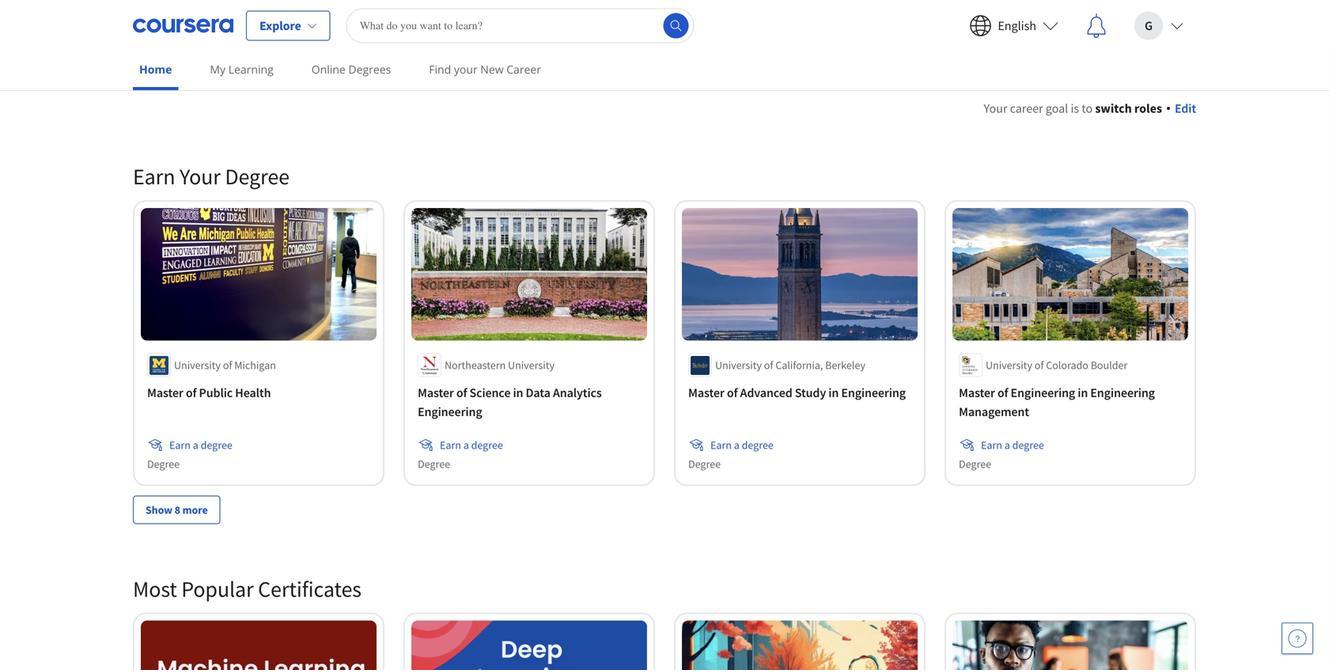 Task type: vqa. For each thing, say whether or not it's contained in the screenshot.
Master Of Public Health
yes



Task type: describe. For each thing, give the bounding box(es) containing it.
degree for engineering
[[1012, 438, 1044, 452]]

master of science in data analytics engineering
[[418, 385, 602, 420]]

earn a degree for science
[[440, 438, 503, 452]]

show 8 more button
[[133, 496, 220, 524]]

study
[[795, 385, 826, 401]]

earn a degree for public
[[169, 438, 232, 452]]

online degrees link
[[305, 51, 397, 87]]

find your new career link
[[423, 51, 547, 87]]

of for public
[[186, 385, 197, 401]]

engineering inside master of science in data analytics engineering
[[418, 404, 482, 420]]

science
[[470, 385, 511, 401]]

earn a degree for advanced
[[710, 438, 774, 452]]

most popular certificates
[[133, 575, 361, 603]]

master of public health link
[[147, 383, 370, 402]]

is
[[1071, 100, 1079, 116]]

northeastern
[[445, 358, 506, 372]]

master of public health
[[147, 385, 271, 401]]

university of michigan
[[174, 358, 276, 372]]

roles
[[1134, 100, 1162, 116]]

in for analytics
[[513, 385, 523, 401]]

online
[[312, 62, 346, 77]]

university of colorado boulder
[[986, 358, 1128, 372]]

certificates
[[258, 575, 361, 603]]

coursera image
[[133, 13, 233, 38]]

popular
[[181, 575, 254, 603]]

earn for master of science in data analytics engineering
[[440, 438, 461, 452]]

of for michigan
[[223, 358, 232, 372]]

more
[[182, 503, 208, 517]]

of for colorado
[[1035, 358, 1044, 372]]

main content containing earn your degree
[[0, 80, 1329, 670]]

advanced
[[740, 385, 792, 401]]

What do you want to learn? text field
[[346, 8, 694, 43]]

my learning link
[[204, 51, 280, 87]]

a for public
[[193, 438, 198, 452]]

online degrees
[[312, 62, 391, 77]]

master of science in data analytics engineering link
[[418, 383, 641, 421]]

edit
[[1175, 100, 1196, 116]]

g
[[1145, 18, 1153, 34]]

g button
[[1122, 0, 1196, 51]]

of for advanced
[[727, 385, 738, 401]]

earn your degree
[[133, 163, 290, 190]]

degree for master of advanced study in engineering
[[688, 457, 721, 471]]

my
[[210, 62, 226, 77]]

public
[[199, 385, 233, 401]]

8
[[175, 503, 180, 517]]

earn your degree collection element
[[123, 137, 1206, 550]]

your
[[454, 62, 478, 77]]

of for engineering
[[998, 385, 1008, 401]]

engineering down the boulder
[[1090, 385, 1155, 401]]

northeastern university
[[445, 358, 555, 372]]

analytics
[[553, 385, 602, 401]]

berkeley
[[825, 358, 865, 372]]

home
[[139, 62, 172, 77]]

degree for master of public health
[[147, 457, 180, 471]]

explore button
[[246, 11, 330, 41]]

find
[[429, 62, 451, 77]]

1 vertical spatial your
[[180, 163, 221, 190]]

earn for master of advanced study in engineering
[[710, 438, 732, 452]]

2 in from the left
[[829, 385, 839, 401]]

of for science
[[456, 385, 467, 401]]

show 8 more
[[146, 503, 208, 517]]

health
[[235, 385, 271, 401]]

master of advanced study in engineering link
[[688, 383, 911, 402]]



Task type: locate. For each thing, give the bounding box(es) containing it.
of left science
[[456, 385, 467, 401]]

of left michigan
[[223, 358, 232, 372]]

in
[[513, 385, 523, 401], [829, 385, 839, 401], [1078, 385, 1088, 401]]

4 earn a degree from the left
[[981, 438, 1044, 452]]

earn a degree down management
[[981, 438, 1044, 452]]

switch
[[1095, 100, 1132, 116]]

0 vertical spatial your
[[984, 100, 1007, 116]]

new
[[480, 62, 504, 77]]

master down northeastern
[[418, 385, 454, 401]]

boulder
[[1091, 358, 1128, 372]]

master
[[147, 385, 183, 401], [418, 385, 454, 401], [688, 385, 724, 401], [959, 385, 995, 401]]

english button
[[957, 0, 1071, 51]]

master of advanced study in engineering
[[688, 385, 906, 401]]

degree for master of engineering in engineering management
[[959, 457, 991, 471]]

career
[[1010, 100, 1043, 116]]

1 master from the left
[[147, 385, 183, 401]]

1 horizontal spatial in
[[829, 385, 839, 401]]

engineering inside master of advanced study in engineering link
[[841, 385, 906, 401]]

earn
[[133, 163, 175, 190], [169, 438, 191, 452], [440, 438, 461, 452], [710, 438, 732, 452], [981, 438, 1002, 452]]

in left data
[[513, 385, 523, 401]]

1 degree from the left
[[201, 438, 232, 452]]

of up advanced
[[764, 358, 773, 372]]

in inside master of science in data analytics engineering
[[513, 385, 523, 401]]

your career goal is to switch roles
[[984, 100, 1162, 116]]

california,
[[775, 358, 823, 372]]

4 university from the left
[[986, 358, 1032, 372]]

degree down management
[[1012, 438, 1044, 452]]

career
[[506, 62, 541, 77]]

0 horizontal spatial in
[[513, 385, 523, 401]]

1 in from the left
[[513, 385, 523, 401]]

a for advanced
[[734, 438, 740, 452]]

data
[[526, 385, 550, 401]]

2 horizontal spatial in
[[1078, 385, 1088, 401]]

2 a from the left
[[463, 438, 469, 452]]

of inside master of science in data analytics engineering
[[456, 385, 467, 401]]

4 degree from the left
[[1012, 438, 1044, 452]]

a
[[193, 438, 198, 452], [463, 438, 469, 452], [734, 438, 740, 452], [1005, 438, 1010, 452]]

degree for public
[[201, 438, 232, 452]]

main content
[[0, 80, 1329, 670]]

earn a degree for engineering
[[981, 438, 1044, 452]]

master for master of science in data analytics engineering
[[418, 385, 454, 401]]

3 university from the left
[[715, 358, 762, 372]]

university for master of engineering in engineering management
[[986, 358, 1032, 372]]

3 master from the left
[[688, 385, 724, 401]]

4 master from the left
[[959, 385, 995, 401]]

a for science
[[463, 438, 469, 452]]

degree down advanced
[[742, 438, 774, 452]]

of left public
[[186, 385, 197, 401]]

in inside master of engineering in engineering management
[[1078, 385, 1088, 401]]

engineering down university of colorado boulder
[[1011, 385, 1075, 401]]

degree down master of science in data analytics engineering
[[471, 438, 503, 452]]

1 a from the left
[[193, 438, 198, 452]]

master for master of engineering in engineering management
[[959, 385, 995, 401]]

your
[[984, 100, 1007, 116], [180, 163, 221, 190]]

degree for advanced
[[742, 438, 774, 452]]

in right study
[[829, 385, 839, 401]]

2 earn a degree from the left
[[440, 438, 503, 452]]

earn a degree
[[169, 438, 232, 452], [440, 438, 503, 452], [710, 438, 774, 452], [981, 438, 1044, 452]]

master of engineering in engineering management
[[959, 385, 1155, 420]]

management
[[959, 404, 1029, 420]]

master of engineering in engineering management link
[[959, 383, 1182, 421]]

most popular certificates collection element
[[123, 550, 1206, 670]]

master up management
[[959, 385, 995, 401]]

earn a degree down master of public health
[[169, 438, 232, 452]]

degrees
[[348, 62, 391, 77]]

4 a from the left
[[1005, 438, 1010, 452]]

3 degree from the left
[[742, 438, 774, 452]]

university for master of public health
[[174, 358, 221, 372]]

engineering down science
[[418, 404, 482, 420]]

home link
[[133, 51, 178, 90]]

a for engineering
[[1005, 438, 1010, 452]]

degree down public
[[201, 438, 232, 452]]

master for master of advanced study in engineering
[[688, 385, 724, 401]]

degree
[[225, 163, 290, 190], [147, 457, 180, 471], [418, 457, 450, 471], [688, 457, 721, 471], [959, 457, 991, 471]]

michigan
[[234, 358, 276, 372]]

degree
[[201, 438, 232, 452], [471, 438, 503, 452], [742, 438, 774, 452], [1012, 438, 1044, 452]]

master left public
[[147, 385, 183, 401]]

learning
[[228, 62, 274, 77]]

master left advanced
[[688, 385, 724, 401]]

engineering down 'berkeley'
[[841, 385, 906, 401]]

master inside master of engineering in engineering management
[[959, 385, 995, 401]]

in down colorado
[[1078, 385, 1088, 401]]

university up data
[[508, 358, 555, 372]]

3 earn a degree from the left
[[710, 438, 774, 452]]

3 a from the left
[[734, 438, 740, 452]]

2 university from the left
[[508, 358, 555, 372]]

colorado
[[1046, 358, 1089, 372]]

master inside master of science in data analytics engineering
[[418, 385, 454, 401]]

2 master from the left
[[418, 385, 454, 401]]

show
[[146, 503, 172, 517]]

goal
[[1046, 100, 1068, 116]]

of left advanced
[[727, 385, 738, 401]]

in for management
[[1078, 385, 1088, 401]]

university up management
[[986, 358, 1032, 372]]

of up management
[[998, 385, 1008, 401]]

of
[[223, 358, 232, 372], [764, 358, 773, 372], [1035, 358, 1044, 372], [186, 385, 197, 401], [456, 385, 467, 401], [727, 385, 738, 401], [998, 385, 1008, 401]]

explore
[[259, 18, 301, 34]]

my learning
[[210, 62, 274, 77]]

most
[[133, 575, 177, 603]]

earn a degree down advanced
[[710, 438, 774, 452]]

university up master of public health
[[174, 358, 221, 372]]

0 horizontal spatial your
[[180, 163, 221, 190]]

earn for master of public health
[[169, 438, 191, 452]]

university of california, berkeley
[[715, 358, 865, 372]]

3 in from the left
[[1078, 385, 1088, 401]]

1 university from the left
[[174, 358, 221, 372]]

of left colorado
[[1035, 358, 1044, 372]]

master for master of public health
[[147, 385, 183, 401]]

1 horizontal spatial your
[[984, 100, 1007, 116]]

engineering
[[841, 385, 906, 401], [1011, 385, 1075, 401], [1090, 385, 1155, 401], [418, 404, 482, 420]]

of inside master of engineering in engineering management
[[998, 385, 1008, 401]]

1 earn a degree from the left
[[169, 438, 232, 452]]

2 degree from the left
[[471, 438, 503, 452]]

university up advanced
[[715, 358, 762, 372]]

find your new career
[[429, 62, 541, 77]]

degree for science
[[471, 438, 503, 452]]

None search field
[[346, 8, 694, 43]]

earn for master of engineering in engineering management
[[981, 438, 1002, 452]]

edit button
[[1167, 99, 1196, 118]]

university
[[174, 358, 221, 372], [508, 358, 555, 372], [715, 358, 762, 372], [986, 358, 1032, 372]]

degree for master of science in data analytics engineering
[[418, 457, 450, 471]]

university for master of advanced study in engineering
[[715, 358, 762, 372]]

earn a degree down science
[[440, 438, 503, 452]]

help center image
[[1288, 629, 1307, 648]]

to
[[1082, 100, 1093, 116]]

english
[[998, 18, 1036, 34]]

of for california,
[[764, 358, 773, 372]]



